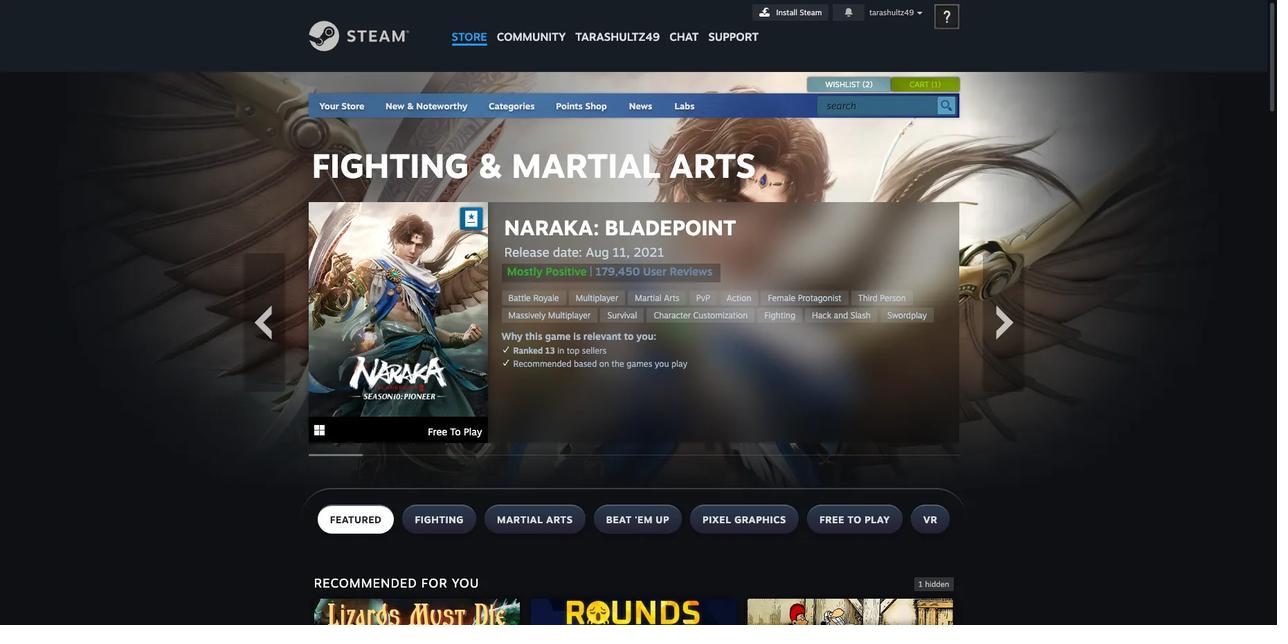 Task type: vqa. For each thing, say whether or not it's contained in the screenshot.
the top Arts
yes



Task type: describe. For each thing, give the bounding box(es) containing it.
you:
[[637, 330, 657, 342]]

play for free to play
[[464, 426, 482, 438]]

wishlist                 ( 2 )
[[826, 80, 873, 89]]

recommended for recommended based on the games you play
[[514, 359, 572, 369]]

store link
[[447, 0, 492, 50]]

to
[[450, 426, 461, 438]]

fighting link
[[758, 308, 803, 323]]

play for free to play
[[865, 514, 891, 526]]

2
[[866, 80, 871, 89]]

battle royale
[[509, 293, 559, 303]]

wishlist
[[826, 80, 861, 89]]

free to play link
[[309, 202, 488, 446]]

user
[[643, 265, 667, 278]]

based
[[574, 359, 597, 369]]

0 vertical spatial 1
[[935, 80, 939, 89]]

labs link
[[664, 94, 706, 118]]

0 horizontal spatial to
[[624, 330, 634, 342]]

new & noteworthy
[[386, 100, 468, 112]]

mostly
[[507, 265, 543, 278]]

previous image
[[246, 305, 280, 340]]

shop
[[586, 100, 607, 112]]

recommended for you
[[314, 576, 480, 591]]

person
[[881, 293, 907, 303]]

naraka: bladepoint image
[[309, 202, 488, 417]]

your
[[320, 100, 339, 112]]

0 horizontal spatial martial arts
[[497, 514, 573, 526]]

customization
[[694, 310, 748, 321]]

your store link
[[320, 100, 365, 112]]

this
[[526, 330, 543, 342]]

why this game is relevant to you:
[[502, 330, 657, 342]]

labs
[[675, 100, 695, 112]]

2 vertical spatial martial
[[497, 514, 544, 526]]

fighting for fighting & martial arts
[[312, 145, 469, 186]]

fighting for fighting link
[[765, 310, 796, 321]]

female protagonist
[[768, 293, 842, 303]]

1 vertical spatial martial
[[635, 293, 662, 303]]

naraka: bladepoint release date: aug 11, 2021 mostly positive | 179,450 user reviews
[[505, 215, 737, 278]]

179,450
[[596, 265, 640, 278]]

news link
[[618, 94, 664, 118]]

play
[[672, 359, 688, 369]]

cart         ( 1 )
[[910, 80, 942, 89]]

battle royale link
[[502, 291, 566, 305]]

hidden
[[926, 580, 950, 589]]

game
[[545, 330, 571, 342]]

points shop
[[556, 100, 607, 112]]

pixel graphics
[[703, 514, 787, 526]]

free for free to play
[[820, 514, 845, 526]]

fighting & martial arts
[[312, 145, 756, 186]]

hack and slash
[[813, 310, 871, 321]]

1 horizontal spatial tarashultz49
[[870, 8, 915, 17]]

0 vertical spatial martial
[[512, 145, 661, 186]]

support link
[[704, 0, 764, 47]]

release
[[505, 245, 550, 260]]

store
[[452, 30, 487, 44]]

& for fighting
[[478, 145, 503, 186]]

third person link
[[852, 291, 913, 305]]

martial arts link
[[628, 291, 687, 305]]

pixel
[[703, 514, 732, 526]]

protagonist
[[798, 293, 842, 303]]

you
[[452, 576, 480, 591]]

female protagonist link
[[762, 291, 849, 305]]

games
[[627, 359, 653, 369]]

top
[[567, 346, 580, 356]]

chat link
[[665, 0, 704, 47]]

news
[[629, 100, 653, 112]]

positive
[[546, 265, 587, 278]]

hack
[[813, 310, 832, 321]]

female
[[768, 293, 796, 303]]

recommended for recommended for you
[[314, 576, 417, 591]]

beat
[[607, 514, 632, 526]]

ranked
[[514, 346, 543, 356]]

swordplay
[[888, 310, 928, 321]]

) for 2
[[871, 80, 873, 89]]

the
[[612, 359, 625, 369]]

1 vertical spatial to
[[848, 514, 862, 526]]

massively multiplayer link
[[502, 308, 598, 323]]



Task type: locate. For each thing, give the bounding box(es) containing it.
you
[[655, 359, 669, 369]]

recommended
[[514, 359, 572, 369], [314, 576, 417, 591]]

( right cart
[[932, 80, 935, 89]]

1 horizontal spatial (
[[932, 80, 935, 89]]

new & noteworthy link
[[386, 100, 468, 112]]

fighting up "for"
[[415, 514, 464, 526]]

naraka: bladepoint link
[[505, 215, 737, 240]]

dr livesey rom and death edition image
[[748, 599, 954, 625]]

1 vertical spatial &
[[478, 145, 503, 186]]

0 vertical spatial free
[[428, 426, 448, 438]]

1 horizontal spatial recommended
[[514, 359, 572, 369]]

royale
[[534, 293, 559, 303]]

1 horizontal spatial 1
[[935, 80, 939, 89]]

action
[[727, 293, 752, 303]]

1 hidden
[[919, 580, 950, 589]]

0 vertical spatial play
[[464, 426, 482, 438]]

massively
[[509, 310, 546, 321]]

( right wishlist
[[863, 80, 866, 89]]

is
[[574, 330, 581, 342]]

install steam link
[[753, 4, 829, 21]]

tarashultz49 link
[[571, 0, 665, 50]]

1 vertical spatial play
[[865, 514, 891, 526]]

1 vertical spatial tarashultz49
[[576, 30, 660, 44]]

beat 'em up
[[607, 514, 670, 526]]

swordplay link
[[881, 308, 934, 323]]

1 horizontal spatial free
[[820, 514, 845, 526]]

) for 1
[[939, 80, 942, 89]]

why
[[502, 330, 523, 342]]

battle
[[509, 293, 531, 303]]

free for free to play
[[428, 426, 448, 438]]

1 horizontal spatial &
[[478, 145, 503, 186]]

1 vertical spatial 1
[[919, 580, 923, 589]]

0 horizontal spatial play
[[464, 426, 482, 438]]

2 vertical spatial fighting
[[415, 514, 464, 526]]

1 horizontal spatial )
[[939, 80, 942, 89]]

0 vertical spatial fighting
[[312, 145, 469, 186]]

arts
[[670, 145, 756, 186], [664, 293, 680, 303], [547, 514, 573, 526]]

play inside "free to play" link
[[464, 426, 482, 438]]

graphics
[[735, 514, 787, 526]]

character
[[654, 310, 691, 321]]

install
[[777, 8, 798, 17]]

play
[[464, 426, 482, 438], [865, 514, 891, 526]]

0 vertical spatial martial arts
[[635, 293, 680, 303]]

1 right cart
[[935, 80, 939, 89]]

community
[[497, 30, 566, 44]]

1 vertical spatial arts
[[664, 293, 680, 303]]

martial arts inside martial arts link
[[635, 293, 680, 303]]

0 horizontal spatial free
[[428, 426, 448, 438]]

2 ( from the left
[[932, 80, 935, 89]]

( for 2
[[863, 80, 866, 89]]

1 vertical spatial recommended
[[314, 576, 417, 591]]

third person massively multiplayer
[[509, 293, 907, 321]]

0 vertical spatial to
[[624, 330, 634, 342]]

1 horizontal spatial martial arts
[[635, 293, 680, 303]]

categories link
[[489, 100, 535, 112]]

multiplayer down |
[[576, 293, 619, 303]]

fighting down female
[[765, 310, 796, 321]]

1 ( from the left
[[863, 80, 866, 89]]

recommended down 13
[[514, 359, 572, 369]]

next image
[[988, 305, 1023, 340]]

1 left hidden
[[919, 580, 923, 589]]

recommended up lizards must die image
[[314, 576, 417, 591]]

& for new
[[407, 100, 414, 112]]

1 horizontal spatial play
[[865, 514, 891, 526]]

0 vertical spatial tarashultz49
[[870, 8, 915, 17]]

points shop link
[[545, 94, 618, 118]]

arts up character
[[664, 293, 680, 303]]

pvp
[[697, 293, 710, 303]]

to
[[624, 330, 634, 342], [848, 514, 862, 526]]

0 vertical spatial &
[[407, 100, 414, 112]]

pvp link
[[690, 291, 717, 305]]

( for 1
[[932, 80, 935, 89]]

naraka:
[[505, 215, 600, 240]]

survival
[[608, 310, 638, 321]]

fighting down new
[[312, 145, 469, 186]]

0 horizontal spatial tarashultz49
[[576, 30, 660, 44]]

0 horizontal spatial &
[[407, 100, 414, 112]]

bladepoint
[[605, 215, 737, 240]]

fighting
[[312, 145, 469, 186], [765, 310, 796, 321], [415, 514, 464, 526]]

11,
[[613, 245, 630, 260]]

lizards must die image
[[314, 599, 520, 625]]

character customization
[[654, 310, 748, 321]]

multiplayer up is
[[548, 310, 591, 321]]

play right 'to'
[[464, 426, 482, 438]]

1
[[935, 80, 939, 89], [919, 580, 923, 589]]

0 horizontal spatial )
[[871, 80, 873, 89]]

survival link
[[601, 308, 644, 323]]

free to play
[[428, 426, 482, 438]]

0 horizontal spatial (
[[863, 80, 866, 89]]

and
[[834, 310, 849, 321]]

2 ) from the left
[[939, 80, 942, 89]]

multiplayer link
[[569, 291, 626, 305]]

multiplayer inside third person massively multiplayer
[[548, 310, 591, 321]]

install steam
[[777, 8, 823, 17]]

relevant
[[584, 330, 622, 342]]

play left vr
[[865, 514, 891, 526]]

) right cart
[[939, 80, 942, 89]]

ranked 13 in top sellers
[[514, 346, 607, 356]]

in
[[558, 346, 565, 356]]

chat
[[670, 30, 699, 44]]

for
[[422, 576, 448, 591]]

& right new
[[407, 100, 414, 112]]

1 vertical spatial martial arts
[[497, 514, 573, 526]]

arts down 'labs'
[[670, 145, 756, 186]]

&
[[407, 100, 414, 112], [478, 145, 503, 186]]

1 ) from the left
[[871, 80, 873, 89]]

aug
[[586, 245, 609, 260]]

(
[[863, 80, 866, 89], [932, 80, 935, 89]]

1 horizontal spatial to
[[848, 514, 862, 526]]

store
[[342, 100, 365, 112]]

2 vertical spatial arts
[[547, 514, 573, 526]]

& down categories
[[478, 145, 503, 186]]

support
[[709, 30, 759, 44]]

points
[[556, 100, 583, 112]]

featured
[[330, 514, 382, 526]]

date:
[[553, 245, 583, 260]]

character customization link
[[647, 308, 755, 323]]

search text field
[[827, 97, 935, 115]]

on
[[600, 359, 610, 369]]

0 horizontal spatial 1
[[919, 580, 923, 589]]

2021
[[634, 245, 665, 260]]

0 horizontal spatial recommended
[[314, 576, 417, 591]]

action link
[[720, 291, 759, 305]]

up
[[656, 514, 670, 526]]

1 vertical spatial multiplayer
[[548, 310, 591, 321]]

noteworthy
[[416, 100, 468, 112]]

categories
[[489, 100, 535, 112]]

free to play
[[820, 514, 891, 526]]

) up search text field
[[871, 80, 873, 89]]

0 vertical spatial multiplayer
[[576, 293, 619, 303]]

0 vertical spatial arts
[[670, 145, 756, 186]]

|
[[590, 265, 593, 278]]

your store
[[320, 100, 365, 112]]

1 vertical spatial free
[[820, 514, 845, 526]]

third
[[859, 293, 878, 303]]

0 vertical spatial recommended
[[514, 359, 572, 369]]

new
[[386, 100, 405, 112]]

cart
[[910, 80, 930, 89]]

free
[[428, 426, 448, 438], [820, 514, 845, 526]]

arts left beat
[[547, 514, 573, 526]]

sellers
[[582, 346, 607, 356]]

rounds image
[[531, 599, 737, 625]]

steam
[[800, 8, 823, 17]]

slash
[[851, 310, 871, 321]]

recommended based on the games you play
[[514, 359, 688, 369]]

1 vertical spatial fighting
[[765, 310, 796, 321]]



